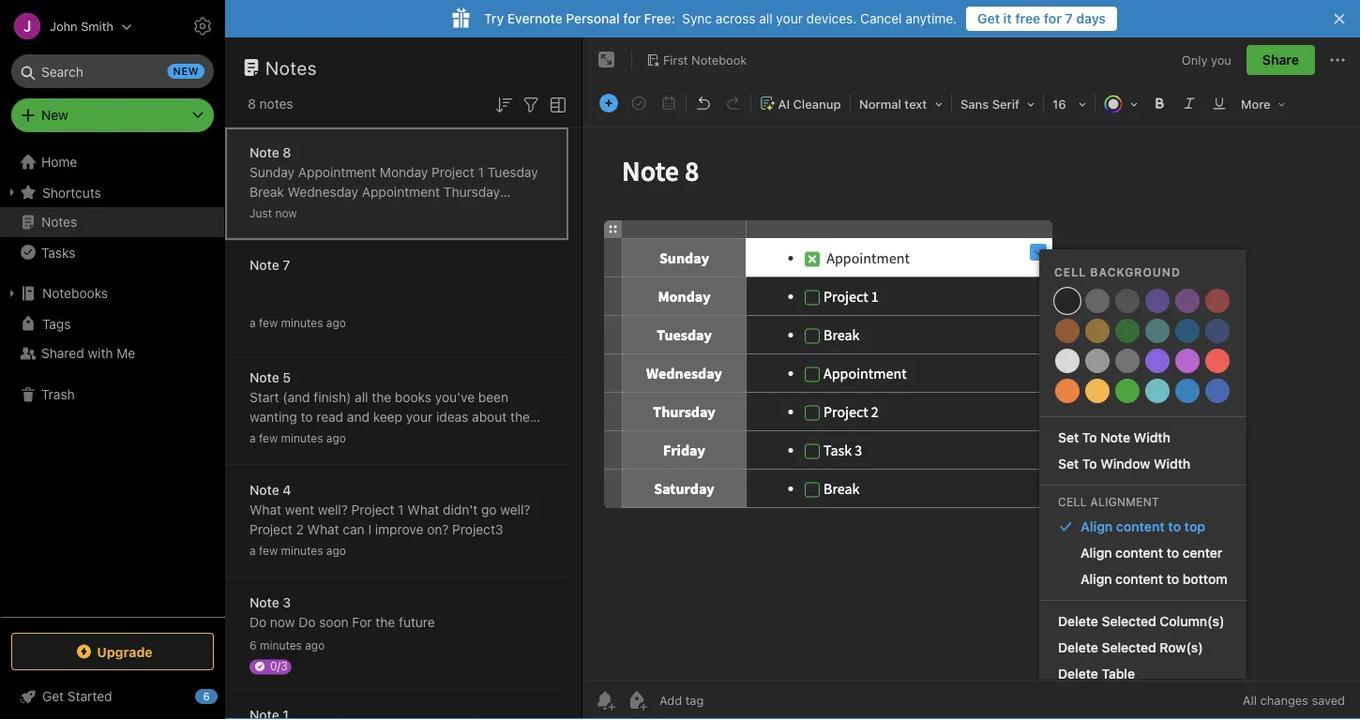 Task type: locate. For each thing, give the bounding box(es) containing it.
2 note from the top
[[250, 258, 279, 273]]

1
[[478, 165, 484, 180], [398, 503, 404, 518]]

2 vertical spatial all
[[250, 429, 263, 445]]

note up start at left bottom
[[250, 370, 279, 386]]

2 do from the left
[[299, 615, 316, 631]]

0 horizontal spatial all
[[250, 429, 263, 445]]

notes
[[266, 56, 317, 78], [41, 214, 77, 230]]

Heading level field
[[853, 90, 950, 117]]

been
[[478, 390, 509, 405]]

0 horizontal spatial 6
[[203, 691, 210, 703]]

5 note from the top
[[250, 595, 279, 611]]

settings image
[[191, 15, 214, 38]]

1 vertical spatial appointment
[[362, 184, 440, 200]]

2 vertical spatial few
[[259, 545, 278, 558]]

place.
[[307, 429, 343, 445]]

do left soon
[[299, 615, 316, 631]]

0 vertical spatial notes
[[266, 56, 317, 78]]

now down 3
[[270, 615, 295, 631]]

john smith
[[50, 19, 114, 33]]

expand notebooks image
[[5, 286, 20, 301]]

2 2 from the top
[[296, 522, 304, 538]]

sans
[[961, 97, 989, 111]]

italic image
[[1177, 90, 1203, 116]]

project3
[[452, 522, 503, 538]]

improve
[[375, 522, 424, 538]]

1 inside what went well? project 1 what didn't go well? project 2 what can i improve on? project3
[[398, 503, 404, 518]]

16
[[1053, 97, 1067, 111]]

well?
[[318, 503, 348, 518], [500, 503, 531, 518]]

get
[[978, 11, 1000, 26], [42, 689, 64, 705]]

the right "for"
[[376, 615, 395, 631]]

all right across
[[759, 11, 773, 26]]

tree containing home
[[0, 147, 225, 617]]

6 left click to collapse image
[[203, 691, 210, 703]]

few for 5
[[259, 432, 278, 445]]

3 few from the top
[[259, 545, 278, 558]]

1 horizontal spatial for
[[1044, 11, 1062, 26]]

0 horizontal spatial 1
[[398, 503, 404, 518]]

a down about
[[475, 429, 482, 445]]

for inside button
[[1044, 11, 1062, 26]]

it
[[1004, 11, 1012, 26]]

6 minutes ago
[[250, 640, 325, 653]]

tags
[[42, 316, 71, 331]]

1 note from the top
[[250, 145, 279, 160]]

all up "and"
[[355, 390, 368, 405]]

click to collapse image
[[218, 685, 232, 708]]

tasks
[[41, 245, 75, 260]]

upgrade
[[97, 644, 153, 660]]

tree
[[0, 147, 225, 617]]

get inside button
[[978, 11, 1000, 26]]

3 note from the top
[[250, 370, 279, 386]]

1 for what
[[398, 503, 404, 518]]

project down break
[[250, 204, 293, 220]]

2
[[296, 204, 304, 220], [296, 522, 304, 538]]

well? right go
[[500, 503, 531, 518]]

a up the note 5
[[250, 317, 256, 330]]

1 horizontal spatial get
[[978, 11, 1000, 26]]

me
[[117, 346, 135, 361]]

normal
[[860, 97, 902, 111]]

1 inside sunday appointment monday project 1 tuesday break wednesday appointment thursday project 2 friday saturday
[[478, 165, 484, 180]]

now right just
[[275, 207, 297, 220]]

the
[[372, 390, 391, 405], [376, 615, 395, 631]]

0 vertical spatial get
[[978, 11, 1000, 26]]

future
[[399, 615, 435, 631]]

what up on?
[[408, 503, 439, 518]]

get it free for 7 days
[[978, 11, 1106, 26]]

well? up can
[[318, 503, 348, 518]]

few up book,
[[259, 432, 278, 445]]

days
[[1077, 11, 1106, 26]]

note window element
[[583, 38, 1361, 720]]

0 horizontal spatial your
[[406, 410, 433, 425]]

now
[[275, 207, 297, 220], [270, 615, 295, 631]]

a left 'in'
[[250, 432, 256, 445]]

few
[[259, 317, 278, 330], [259, 432, 278, 445], [259, 545, 278, 558]]

1 vertical spatial notes
[[41, 214, 77, 230]]

home link
[[0, 147, 225, 177]]

1 vertical spatial all
[[355, 390, 368, 405]]

1 horizontal spatial 1
[[478, 165, 484, 180]]

0 horizontal spatial 7
[[283, 258, 290, 273]]

1 vertical spatial your
[[406, 410, 433, 425]]

1 2 from the top
[[296, 204, 304, 220]]

appointment down monday
[[362, 184, 440, 200]]

appointment up wednesday
[[298, 165, 376, 180]]

pictu...
[[316, 449, 358, 465]]

a few minutes ago down went
[[250, 545, 346, 558]]

1 horizontal spatial what
[[307, 522, 339, 538]]

6 for 6
[[203, 691, 210, 703]]

a few minutes ago up the 5
[[250, 317, 346, 330]]

first notebook
[[663, 53, 747, 67]]

what left can
[[307, 522, 339, 538]]

2 few from the top
[[259, 432, 278, 445]]

note down just
[[250, 258, 279, 273]]

2 left friday
[[296, 204, 304, 220]]

minutes up the 5
[[281, 317, 323, 330]]

0 horizontal spatial 8
[[248, 96, 256, 112]]

minutes
[[281, 317, 323, 330], [281, 432, 323, 445], [281, 545, 323, 558], [260, 640, 302, 653]]

0 vertical spatial 7
[[1066, 11, 1073, 26]]

now for just
[[275, 207, 297, 220]]

1 for tuesday
[[478, 165, 484, 180]]

1 vertical spatial now
[[270, 615, 295, 631]]

2 inside what went well? project 1 what didn't go well? project 2 what can i improve on? project3
[[296, 522, 304, 538]]

Insert field
[[595, 90, 623, 116]]

for left free:
[[623, 11, 641, 26]]

your down books
[[406, 410, 433, 425]]

1 horizontal spatial do
[[299, 615, 316, 631]]

3 a few minutes ago from the top
[[250, 545, 346, 558]]

1 horizontal spatial your
[[776, 11, 803, 26]]

keep
[[373, 410, 402, 425]]

your
[[776, 11, 803, 26], [406, 410, 433, 425]]

0 vertical spatial 8
[[248, 96, 256, 112]]

all left 'in'
[[250, 429, 263, 445]]

0 vertical spatial 1
[[478, 165, 484, 180]]

8 up sunday
[[283, 145, 291, 160]]

1 vertical spatial few
[[259, 432, 278, 445]]

1 vertical spatial 6
[[203, 691, 210, 703]]

More field
[[1235, 90, 1293, 117]]

more
[[1241, 97, 1271, 111]]

can
[[343, 522, 365, 538]]

new button
[[11, 99, 214, 132]]

expand note image
[[596, 49, 618, 71]]

0 vertical spatial a few minutes ago
[[250, 317, 346, 330]]

1 horizontal spatial 7
[[1066, 11, 1073, 26]]

8
[[248, 96, 256, 112], [283, 145, 291, 160]]

0 vertical spatial all
[[759, 11, 773, 26]]

in
[[267, 429, 277, 445]]

ai cleanup
[[778, 97, 841, 111]]

1 vertical spatial a few minutes ago
[[250, 432, 346, 445]]

note left 4
[[250, 483, 279, 498]]

0 horizontal spatial for
[[623, 11, 641, 26]]

trash
[[41, 387, 75, 403]]

get left started
[[42, 689, 64, 705]]

6 down note 3
[[250, 640, 257, 653]]

4 note from the top
[[250, 483, 279, 498]]

get for get it free for 7 days
[[978, 11, 1000, 26]]

Font color field
[[1098, 90, 1145, 117]]

0 vertical spatial the
[[372, 390, 391, 405]]

2 horizontal spatial what
[[408, 503, 439, 518]]

8 left notes
[[248, 96, 256, 112]]

few for 4
[[259, 545, 278, 558]]

few up note 3
[[259, 545, 278, 558]]

2 well? from the left
[[500, 503, 531, 518]]

appointment
[[298, 165, 376, 180], [362, 184, 440, 200]]

get inside 'help and learning task checklist' field
[[42, 689, 64, 705]]

0 vertical spatial 6
[[250, 640, 257, 653]]

devices.
[[807, 11, 857, 26]]

what down note 4
[[250, 503, 282, 518]]

and
[[347, 410, 370, 425]]

1 vertical spatial 8
[[283, 145, 291, 160]]

2 down went
[[296, 522, 304, 538]]

1 for from the left
[[623, 11, 641, 26]]

few up the note 5
[[259, 317, 278, 330]]

get started
[[42, 689, 112, 705]]

the up the keep
[[372, 390, 391, 405]]

notes up tasks
[[41, 214, 77, 230]]

0 horizontal spatial get
[[42, 689, 64, 705]]

Note Editor text field
[[583, 128, 1361, 681]]

you
[[1212, 53, 1232, 67]]

notebooks
[[42, 286, 108, 301]]

more actions image
[[1327, 49, 1349, 71]]

shared with me
[[41, 346, 135, 361]]

Add tag field
[[658, 693, 799, 709]]

for
[[623, 11, 641, 26], [1044, 11, 1062, 26]]

0 vertical spatial 2
[[296, 204, 304, 220]]

1 up "improve"
[[398, 503, 404, 518]]

0 horizontal spatial well?
[[318, 503, 348, 518]]

tasks button
[[0, 237, 224, 267]]

notebooks link
[[0, 279, 224, 309]]

on?
[[427, 522, 449, 538]]

note for note 5
[[250, 370, 279, 386]]

1 vertical spatial 1
[[398, 503, 404, 518]]

1 do from the left
[[250, 615, 267, 631]]

undo image
[[691, 90, 717, 116]]

saturday
[[348, 204, 402, 220]]

0 horizontal spatial notes
[[41, 214, 77, 230]]

note up sunday
[[250, 145, 279, 160]]

new
[[41, 107, 68, 123]]

1 up thursday
[[478, 165, 484, 180]]

note left 3
[[250, 595, 279, 611]]

shortcuts
[[42, 185, 101, 200]]

a few minutes ago
[[250, 317, 346, 330], [250, 432, 346, 445], [250, 545, 346, 558]]

you're
[[385, 429, 423, 445]]

start (and finish) all the books you've been wanting to read and keep your ideas about them all in one place. tip: if you're reading a physical book, take pictu...
[[250, 390, 541, 465]]

7 down just now
[[283, 258, 290, 273]]

your left devices.
[[776, 11, 803, 26]]

project
[[432, 165, 475, 180], [250, 204, 293, 220], [352, 503, 394, 518], [250, 522, 293, 538]]

1 horizontal spatial well?
[[500, 503, 531, 518]]

7 left days on the right of the page
[[1066, 11, 1073, 26]]

6 inside 'help and learning task checklist' field
[[203, 691, 210, 703]]

tip:
[[347, 429, 370, 445]]

1 horizontal spatial all
[[355, 390, 368, 405]]

get left it
[[978, 11, 1000, 26]]

Add filters field
[[520, 92, 542, 116]]

0 vertical spatial few
[[259, 317, 278, 330]]

Font family field
[[954, 90, 1042, 117]]

do
[[250, 615, 267, 631], [299, 615, 316, 631]]

one
[[281, 429, 303, 445]]

do down note 3
[[250, 615, 267, 631]]

2 a few minutes ago from the top
[[250, 432, 346, 445]]

wednesday
[[288, 184, 358, 200]]

notes up notes
[[266, 56, 317, 78]]

go
[[481, 503, 497, 518]]

ago up finish)
[[326, 317, 346, 330]]

trash link
[[0, 380, 224, 410]]

1 vertical spatial 2
[[296, 522, 304, 538]]

note for note 3
[[250, 595, 279, 611]]

7 inside button
[[1066, 11, 1073, 26]]

personal
[[566, 11, 620, 26]]

0 vertical spatial now
[[275, 207, 297, 220]]

2 vertical spatial a few minutes ago
[[250, 545, 346, 558]]

1 horizontal spatial 6
[[250, 640, 257, 653]]

0 horizontal spatial do
[[250, 615, 267, 631]]

note for note 8
[[250, 145, 279, 160]]

note 3
[[250, 595, 291, 611]]

0 vertical spatial your
[[776, 11, 803, 26]]

1 vertical spatial get
[[42, 689, 64, 705]]

for right 'free'
[[1044, 11, 1062, 26]]

saved
[[1312, 694, 1346, 708]]

2 for from the left
[[1044, 11, 1062, 26]]

all
[[1243, 694, 1257, 708]]

a few minutes ago up take
[[250, 432, 346, 445]]



Task type: vqa. For each thing, say whether or not it's contained in the screenshot.
Always
no



Task type: describe. For each thing, give the bounding box(es) containing it.
add a reminder image
[[594, 690, 617, 712]]

physical
[[486, 429, 535, 445]]

them
[[510, 410, 541, 425]]

bold image
[[1147, 90, 1173, 116]]

reading
[[426, 429, 472, 445]]

ideas
[[436, 410, 469, 425]]

share
[[1263, 52, 1300, 68]]

across
[[716, 11, 756, 26]]

note 4
[[250, 483, 291, 498]]

0 vertical spatial appointment
[[298, 165, 376, 180]]

if
[[373, 429, 381, 445]]

add tag image
[[626, 690, 648, 712]]

note 8
[[250, 145, 291, 160]]

just now
[[250, 207, 297, 220]]

project up i
[[352, 503, 394, 518]]

note for note 4
[[250, 483, 279, 498]]

1 horizontal spatial 8
[[283, 145, 291, 160]]

Search text field
[[24, 54, 201, 88]]

sunday
[[250, 165, 295, 180]]

new
[[173, 65, 199, 77]]

john
[[50, 19, 78, 33]]

smith
[[81, 19, 114, 33]]

finish)
[[314, 390, 351, 405]]

home
[[41, 154, 77, 170]]

take
[[287, 449, 313, 465]]

changes
[[1261, 694, 1309, 708]]

2 inside sunday appointment monday project 1 tuesday break wednesday appointment thursday project 2 friday saturday
[[296, 204, 304, 220]]

shared with me link
[[0, 339, 224, 369]]

do now do soon for the future
[[250, 615, 435, 631]]

1 well? from the left
[[318, 503, 348, 518]]

note 5
[[250, 370, 291, 386]]

1 few from the top
[[259, 317, 278, 330]]

ai cleanup button
[[754, 90, 848, 117]]

project down went
[[250, 522, 293, 538]]

(and
[[283, 390, 310, 405]]

a inside start (and finish) all the books you've been wanting to read and keep your ideas about them all in one place. tip: if you're reading a physical book, take pictu...
[[475, 429, 482, 445]]

notes
[[260, 96, 293, 112]]

get it free for 7 days button
[[967, 7, 1118, 31]]

sans serif
[[961, 97, 1020, 111]]

break
[[250, 184, 284, 200]]

books
[[395, 390, 432, 405]]

the inside start (and finish) all the books you've been wanting to read and keep your ideas about them all in one place. tip: if you're reading a physical book, take pictu...
[[372, 390, 391, 405]]

i
[[368, 522, 372, 538]]

a few minutes ago for note 4
[[250, 545, 346, 558]]

to
[[301, 410, 313, 425]]

shared
[[41, 346, 84, 361]]

a up note 3
[[250, 545, 256, 558]]

tuesday
[[488, 165, 538, 180]]

only you
[[1182, 53, 1232, 67]]

More actions field
[[1327, 45, 1349, 75]]

minutes down went
[[281, 545, 323, 558]]

anytime.
[[906, 11, 957, 26]]

your inside start (and finish) all the books you've been wanting to read and keep your ideas about them all in one place. tip: if you're reading a physical book, take pictu...
[[406, 410, 433, 425]]

0/3
[[270, 660, 288, 673]]

tags button
[[0, 309, 224, 339]]

note for note 7
[[250, 258, 279, 273]]

project up thursday
[[432, 165, 475, 180]]

try evernote personal for free: sync across all your devices. cancel anytime.
[[484, 11, 957, 26]]

normal text
[[860, 97, 927, 111]]

only
[[1182, 53, 1208, 67]]

notes link
[[0, 207, 224, 237]]

wanting
[[250, 410, 297, 425]]

with
[[88, 346, 113, 361]]

evernote
[[508, 11, 563, 26]]

get for get started
[[42, 689, 64, 705]]

2 horizontal spatial all
[[759, 11, 773, 26]]

View options field
[[542, 92, 570, 116]]

Font size field
[[1046, 90, 1093, 117]]

all changes saved
[[1243, 694, 1346, 708]]

new search field
[[24, 54, 205, 88]]

just
[[250, 207, 272, 220]]

for for free:
[[623, 11, 641, 26]]

note 7
[[250, 258, 290, 273]]

cancel
[[861, 11, 902, 26]]

ago down soon
[[305, 640, 325, 653]]

serif
[[993, 97, 1020, 111]]

free
[[1016, 11, 1041, 26]]

sync
[[682, 11, 712, 26]]

Account field
[[0, 8, 132, 45]]

for for 7
[[1044, 11, 1062, 26]]

monday
[[380, 165, 428, 180]]

underline image
[[1207, 90, 1233, 116]]

cleanup
[[793, 97, 841, 111]]

book,
[[250, 449, 284, 465]]

went
[[285, 503, 314, 518]]

Help and Learning task checklist field
[[0, 682, 225, 712]]

thursday
[[444, 184, 500, 200]]

1 a few minutes ago from the top
[[250, 317, 346, 330]]

a few minutes ago for note 5
[[250, 432, 346, 445]]

share button
[[1247, 45, 1316, 75]]

Sort options field
[[493, 92, 515, 116]]

6 for 6 minutes ago
[[250, 640, 257, 653]]

1 vertical spatial the
[[376, 615, 395, 631]]

ai
[[778, 97, 790, 111]]

3
[[283, 595, 291, 611]]

now for do
[[270, 615, 295, 631]]

0 horizontal spatial what
[[250, 503, 282, 518]]

8 notes
[[248, 96, 293, 112]]

add filters image
[[520, 94, 542, 116]]

1 horizontal spatial notes
[[266, 56, 317, 78]]

free:
[[644, 11, 676, 26]]

text
[[905, 97, 927, 111]]

friday
[[307, 204, 345, 220]]

minutes up take
[[281, 432, 323, 445]]

about
[[472, 410, 507, 425]]

start
[[250, 390, 279, 405]]

ago up pictu...
[[326, 432, 346, 445]]

soon
[[319, 615, 349, 631]]

notes inside tree
[[41, 214, 77, 230]]

1 vertical spatial 7
[[283, 258, 290, 273]]

notebook
[[692, 53, 747, 67]]

read
[[316, 410, 344, 425]]

shortcuts button
[[0, 177, 224, 207]]

ago down can
[[326, 545, 346, 558]]

sunday appointment monday project 1 tuesday break wednesday appointment thursday project 2 friday saturday
[[250, 165, 538, 220]]

minutes up '0/3'
[[260, 640, 302, 653]]



